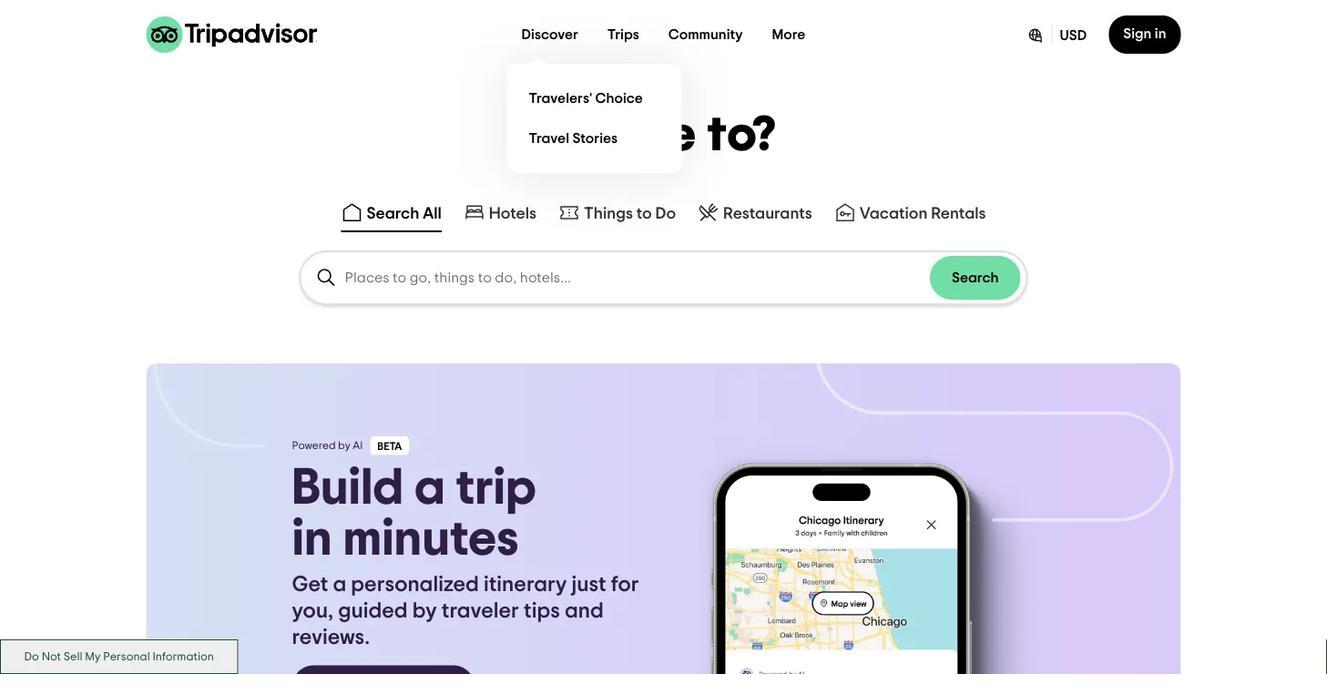 Task type: describe. For each thing, give the bounding box(es) containing it.
vacation rentals
[[860, 205, 986, 221]]

search all
[[367, 205, 442, 221]]

travelers'
[[529, 91, 592, 106]]

itinerary
[[484, 574, 567, 596]]

0 horizontal spatial by
[[338, 440, 350, 451]]

search search field containing search
[[301, 252, 1026, 303]]

choice
[[595, 91, 643, 106]]

a for personalized
[[333, 574, 346, 596]]

travelers' choice
[[529, 91, 643, 106]]

restaurants link
[[698, 201, 812, 223]]

my
[[85, 651, 101, 662]]

tripadvisor image
[[146, 16, 317, 53]]

by inside get a personalized itinerary just for you, guided by traveler tips and reviews.
[[412, 600, 437, 622]]

travelers' choice link
[[522, 78, 667, 118]]

get
[[292, 574, 328, 596]]

trips button
[[593, 16, 654, 53]]

you,
[[292, 600, 333, 622]]

get a personalized itinerary just for you, guided by traveler tips and reviews.
[[292, 574, 639, 649]]

a for trip
[[414, 462, 445, 513]]

search all button
[[337, 198, 445, 232]]

beta
[[377, 441, 402, 452]]

rentals
[[931, 205, 986, 221]]

vacation
[[860, 205, 928, 221]]

hotels button
[[460, 198, 540, 232]]

traveler
[[442, 600, 519, 622]]

community
[[668, 27, 743, 42]]

tab list containing search all
[[0, 194, 1327, 236]]

sign in
[[1123, 26, 1166, 41]]

and
[[565, 600, 604, 622]]

build a trip in minutes
[[292, 462, 536, 564]]

travel stories
[[529, 131, 618, 146]]

menu containing travelers' choice
[[507, 64, 682, 173]]

vacation rentals link
[[834, 201, 986, 223]]

search image
[[316, 267, 337, 289]]

guided
[[338, 600, 408, 622]]

sign in link
[[1109, 15, 1181, 54]]



Task type: locate. For each thing, give the bounding box(es) containing it.
for
[[611, 574, 639, 596]]

information
[[153, 651, 214, 662]]

1 vertical spatial by
[[412, 600, 437, 622]]

do left the not
[[24, 651, 39, 662]]

by
[[338, 440, 350, 451], [412, 600, 437, 622]]

0 vertical spatial search
[[367, 205, 419, 221]]

search for search all
[[367, 205, 419, 221]]

by left ai
[[338, 440, 350, 451]]

search button
[[930, 256, 1021, 300]]

minutes
[[343, 513, 519, 564]]

do not sell my personal information button
[[0, 640, 238, 674]]

1 horizontal spatial do
[[655, 205, 676, 221]]

search inside search box
[[952, 271, 999, 285]]

things
[[584, 205, 633, 221]]

search inside tab list
[[367, 205, 419, 221]]

hotels link
[[463, 201, 537, 223]]

1 horizontal spatial in
[[1155, 26, 1166, 41]]

menu
[[507, 64, 682, 173]]

trips
[[607, 27, 639, 42]]

do not sell my personal information
[[24, 651, 214, 662]]

powered
[[292, 440, 336, 451]]

personal
[[103, 651, 150, 662]]

1 vertical spatial do
[[24, 651, 39, 662]]

where
[[550, 111, 697, 160]]

a inside get a personalized itinerary just for you, guided by traveler tips and reviews.
[[333, 574, 346, 596]]

usd
[[1060, 28, 1087, 43]]

search
[[367, 205, 419, 221], [952, 271, 999, 285]]

reviews.
[[292, 627, 370, 649]]

0 vertical spatial a
[[414, 462, 445, 513]]

sell
[[64, 651, 82, 662]]

community button
[[654, 16, 757, 53]]

things to do button
[[555, 198, 680, 232]]

discover button
[[507, 16, 593, 53]]

build
[[292, 462, 404, 513]]

1 horizontal spatial by
[[412, 600, 437, 622]]

things to do
[[584, 205, 676, 221]]

stories
[[572, 131, 618, 146]]

do inside tab list
[[655, 205, 676, 221]]

powered by ai
[[292, 440, 363, 451]]

discover
[[522, 27, 578, 42]]

1 vertical spatial search
[[952, 271, 999, 285]]

just
[[572, 574, 606, 596]]

more
[[772, 27, 806, 42]]

all
[[423, 205, 442, 221]]

search for search
[[952, 271, 999, 285]]

hotels
[[489, 205, 537, 221]]

in up get
[[292, 513, 332, 564]]

1 vertical spatial a
[[333, 574, 346, 596]]

by down personalized
[[412, 600, 437, 622]]

sign
[[1123, 26, 1152, 41]]

in inside build a trip in minutes
[[292, 513, 332, 564]]

do
[[655, 205, 676, 221], [24, 651, 39, 662]]

travel stories link
[[522, 118, 667, 159]]

0 vertical spatial by
[[338, 440, 350, 451]]

travel
[[529, 131, 569, 146]]

to?
[[707, 111, 777, 160]]

a right get
[[333, 574, 346, 596]]

ai
[[353, 440, 363, 451]]

Search search field
[[301, 252, 1026, 303], [345, 270, 930, 286]]

0 horizontal spatial do
[[24, 651, 39, 662]]

not
[[42, 651, 61, 662]]

more button
[[757, 16, 820, 53]]

0 horizontal spatial a
[[333, 574, 346, 596]]

in right sign
[[1155, 26, 1166, 41]]

a left trip
[[414, 462, 445, 513]]

search left all
[[367, 205, 419, 221]]

to
[[636, 205, 652, 221]]

a
[[414, 462, 445, 513], [333, 574, 346, 596]]

tips
[[524, 600, 560, 622]]

restaurants button
[[694, 198, 816, 232]]

search down rentals
[[952, 271, 999, 285]]

0 horizontal spatial in
[[292, 513, 332, 564]]

a inside build a trip in minutes
[[414, 462, 445, 513]]

1 horizontal spatial a
[[414, 462, 445, 513]]

where to?
[[550, 111, 777, 160]]

vacation rentals button
[[831, 198, 990, 232]]

0 vertical spatial in
[[1155, 26, 1166, 41]]

0 horizontal spatial search
[[367, 205, 419, 221]]

things to do link
[[558, 201, 676, 223]]

tab list
[[0, 194, 1327, 236]]

in inside 'sign in' link
[[1155, 26, 1166, 41]]

1 horizontal spatial search
[[952, 271, 999, 285]]

1 vertical spatial in
[[292, 513, 332, 564]]

personalized
[[351, 574, 479, 596]]

restaurants
[[723, 205, 812, 221]]

in
[[1155, 26, 1166, 41], [292, 513, 332, 564]]

do right to
[[655, 205, 676, 221]]

0 vertical spatial do
[[655, 205, 676, 221]]

trip
[[456, 462, 536, 513]]

usd button
[[1012, 15, 1102, 54]]



Task type: vqa. For each thing, say whether or not it's contained in the screenshot.
SEARCH for Search All
yes



